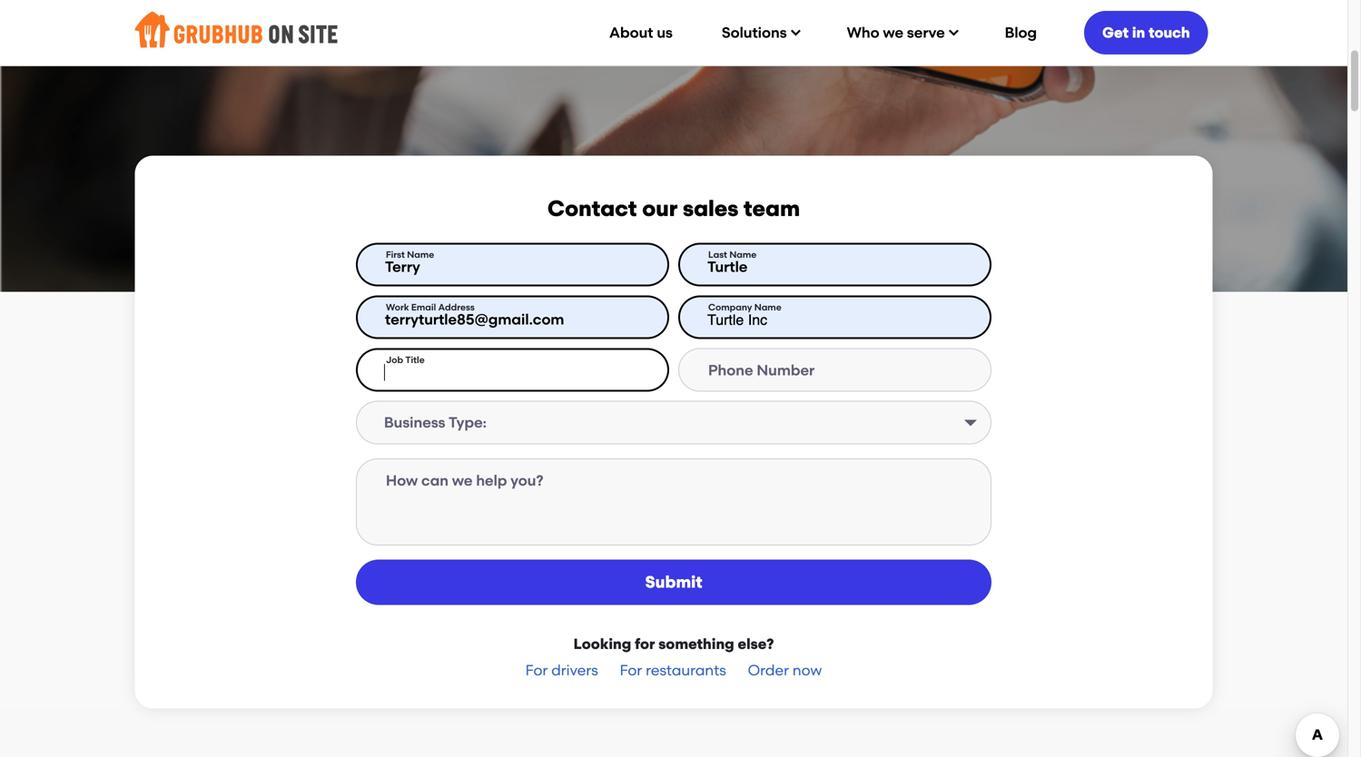 Task type: locate. For each thing, give the bounding box(es) containing it.
submit button
[[356, 560, 992, 605]]

phone
[[708, 362, 753, 379]]

looking
[[574, 636, 631, 653]]

name right last
[[730, 249, 757, 260]]

order now link
[[748, 662, 822, 679]]

company name
[[708, 302, 782, 313]]

for down the 'for'
[[620, 662, 642, 679]]

How can we help you? text field
[[356, 459, 992, 546]]

0 vertical spatial we
[[883, 24, 904, 41]]

2 for from the left
[[620, 662, 642, 679]]

get in touch link
[[1084, 8, 1208, 57]]

submit
[[645, 573, 703, 592]]

for restaurants
[[620, 662, 726, 679]]

1 horizontal spatial for
[[620, 662, 642, 679]]

restaurants
[[646, 662, 726, 679]]

contact
[[548, 195, 637, 222]]

blog
[[1005, 24, 1037, 41]]

get in touch
[[1103, 24, 1190, 41]]

in
[[1132, 24, 1145, 41]]

for drivers
[[526, 662, 598, 679]]

drivers
[[551, 662, 598, 679]]

phone number
[[708, 362, 815, 379]]

work email address
[[386, 302, 475, 313]]

touch
[[1149, 24, 1190, 41]]

0 horizontal spatial we
[[452, 472, 473, 489]]

job
[[386, 355, 403, 366]]

Last Name text field
[[678, 243, 992, 287]]

1 horizontal spatial we
[[883, 24, 904, 41]]

we inside 'link'
[[883, 24, 904, 41]]

we right can
[[452, 472, 473, 489]]

name right 'company'
[[754, 302, 782, 313]]

for restaurants link
[[620, 662, 726, 679]]

our
[[642, 195, 678, 222]]

0 horizontal spatial for
[[526, 662, 548, 679]]

how can we help you?
[[386, 472, 544, 489]]

order
[[748, 662, 789, 679]]

type:
[[449, 414, 487, 431]]

we
[[883, 24, 904, 41], [452, 472, 473, 489]]

1 for from the left
[[526, 662, 548, 679]]

business type:
[[384, 414, 487, 431]]

1 vertical spatial we
[[452, 472, 473, 489]]

for
[[526, 662, 548, 679], [620, 662, 642, 679]]

name
[[407, 249, 434, 260], [730, 249, 757, 260], [754, 302, 782, 313]]

we right the who
[[883, 24, 904, 41]]

for left drivers
[[526, 662, 548, 679]]

name for last name
[[730, 249, 757, 260]]

name right first
[[407, 249, 434, 260]]

job title
[[386, 355, 425, 366]]

company
[[708, 302, 752, 313]]

last name
[[708, 249, 757, 260]]

Company Name text field
[[678, 296, 992, 339]]

serve
[[907, 24, 945, 41]]

first name
[[386, 249, 434, 260]]



Task type: describe. For each thing, give the bounding box(es) containing it.
about us link
[[589, 10, 693, 55]]

business
[[384, 414, 445, 431]]

grubhub onsite logo image
[[135, 7, 338, 52]]

about
[[609, 24, 653, 41]]

us
[[657, 24, 673, 41]]

solutions
[[722, 24, 787, 41]]

for for for drivers
[[526, 662, 548, 679]]

who
[[847, 24, 880, 41]]

first
[[386, 249, 405, 260]]

who we serve
[[847, 24, 945, 41]]

sales
[[683, 195, 739, 222]]

Phone Number telephone field
[[678, 348, 992, 392]]

how
[[386, 472, 418, 489]]

name for first name
[[407, 249, 434, 260]]

for
[[635, 636, 655, 653]]

title
[[405, 355, 425, 366]]

something
[[659, 636, 734, 653]]

Job Title text field
[[356, 348, 669, 392]]

number
[[757, 362, 815, 379]]

about us
[[609, 24, 673, 41]]

email
[[411, 302, 436, 313]]

solutions link
[[702, 10, 818, 55]]

help
[[476, 472, 507, 489]]

First Name text field
[[356, 243, 669, 287]]

Work Email Address email field
[[356, 296, 669, 339]]

who we serve link
[[827, 10, 976, 55]]

for for for restaurants
[[620, 662, 642, 679]]

order now
[[748, 662, 822, 679]]

looking for something else?
[[574, 636, 774, 653]]

else?
[[738, 636, 774, 653]]

now
[[793, 662, 822, 679]]

for drivers link
[[526, 662, 598, 679]]

team
[[744, 195, 800, 222]]

blog link
[[985, 10, 1057, 55]]

can
[[421, 472, 449, 489]]

name for company name
[[754, 302, 782, 313]]

work
[[386, 302, 409, 313]]

get
[[1103, 24, 1129, 41]]

contact our sales team
[[548, 195, 800, 222]]

last
[[708, 249, 727, 260]]

address
[[438, 302, 475, 313]]

you?
[[511, 472, 544, 489]]



Task type: vqa. For each thing, say whether or not it's contained in the screenshot.
the
no



